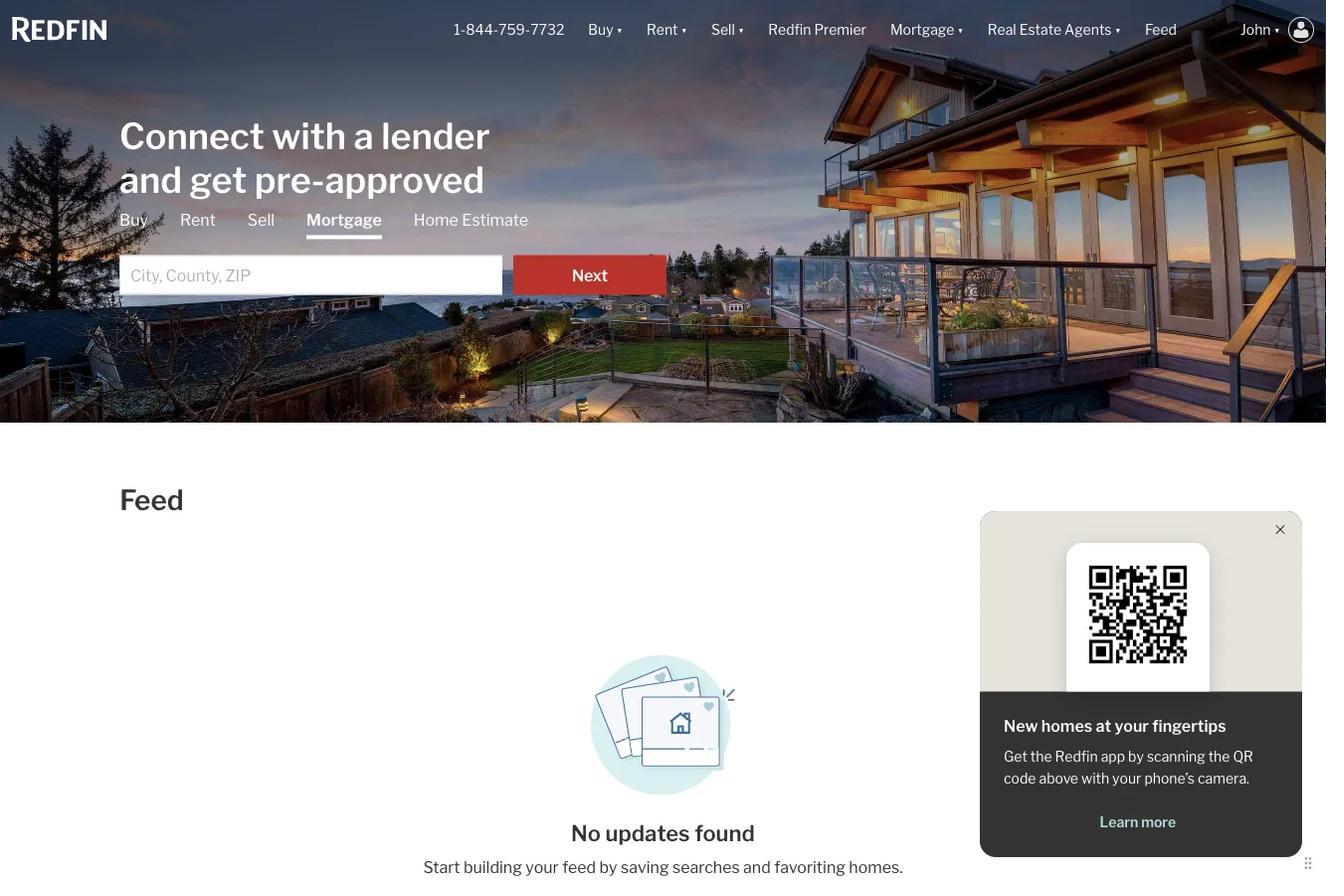 Task type: locate. For each thing, give the bounding box(es) containing it.
2 the from the left
[[1208, 749, 1230, 765]]

▾ for rent ▾
[[681, 21, 687, 38]]

rent ▾
[[647, 21, 687, 38]]

0 vertical spatial rent
[[647, 21, 678, 38]]

4 ▾ from the left
[[957, 21, 964, 38]]

buy ▾ button
[[588, 0, 623, 60]]

1 ▾ from the left
[[616, 21, 623, 38]]

by right feed
[[599, 858, 617, 877]]

0 vertical spatial redfin
[[768, 21, 811, 38]]

more
[[1141, 814, 1176, 831]]

redfin inside button
[[768, 21, 811, 38]]

rent for rent
[[180, 210, 216, 230]]

code
[[1004, 770, 1036, 787]]

the
[[1030, 749, 1052, 765], [1208, 749, 1230, 765]]

0 horizontal spatial redfin
[[768, 21, 811, 38]]

home estimate link
[[414, 209, 528, 231]]

0 vertical spatial with
[[272, 114, 346, 158]]

sell
[[711, 21, 735, 38], [248, 210, 275, 230]]

1 vertical spatial by
[[599, 858, 617, 877]]

rent ▾ button
[[635, 0, 699, 60]]

with inside get the redfin app by scanning the qr code above with your phone's camera.
[[1081, 770, 1109, 787]]

1 horizontal spatial the
[[1208, 749, 1230, 765]]

buy inside dropdown button
[[588, 21, 613, 38]]

mortgage ▾ button
[[878, 0, 976, 60]]

with left a on the left top
[[272, 114, 346, 158]]

learn
[[1100, 814, 1138, 831]]

mortgage up city, county, zip search field
[[306, 210, 382, 230]]

sell link
[[248, 209, 275, 231]]

mortgage ▾ button
[[890, 0, 964, 60]]

6 ▾ from the left
[[1274, 21, 1280, 38]]

pre-
[[254, 158, 325, 201]]

0 horizontal spatial feed
[[120, 483, 184, 517]]

0 vertical spatial and
[[119, 158, 182, 201]]

your inside get the redfin app by scanning the qr code above with your phone's camera.
[[1112, 770, 1141, 787]]

1 the from the left
[[1030, 749, 1052, 765]]

mortgage
[[890, 21, 954, 38], [306, 210, 382, 230]]

by for scanning
[[1128, 749, 1144, 765]]

start building your feed by saving searches and favoriting homes.
[[423, 858, 903, 877]]

▾ right rent ▾
[[738, 21, 744, 38]]

agents
[[1064, 21, 1112, 38]]

1 horizontal spatial mortgage
[[890, 21, 954, 38]]

buy left rent link
[[119, 210, 148, 230]]

0 horizontal spatial mortgage
[[306, 210, 382, 230]]

mortgage inside mortgage ▾ dropdown button
[[890, 21, 954, 38]]

fingertips
[[1152, 717, 1226, 736]]

start
[[423, 858, 460, 877]]

mortgage inside tab list
[[306, 210, 382, 230]]

buy right 7732
[[588, 21, 613, 38]]

by
[[1128, 749, 1144, 765], [599, 858, 617, 877]]

0 vertical spatial sell
[[711, 21, 735, 38]]

1 vertical spatial buy
[[119, 210, 148, 230]]

3 ▾ from the left
[[738, 21, 744, 38]]

▾ right john
[[1274, 21, 1280, 38]]

app
[[1101, 749, 1125, 765]]

and up "buy" link
[[119, 158, 182, 201]]

0 horizontal spatial sell
[[248, 210, 275, 230]]

mortgage for mortgage ▾
[[890, 21, 954, 38]]

1 horizontal spatial buy
[[588, 21, 613, 38]]

rent inside tab list
[[180, 210, 216, 230]]

City, County, ZIP search field
[[119, 255, 502, 295]]

0 vertical spatial buy
[[588, 21, 613, 38]]

approved
[[325, 158, 485, 201]]

the right get
[[1030, 749, 1052, 765]]

1 vertical spatial and
[[743, 858, 771, 877]]

and down found
[[743, 858, 771, 877]]

1 horizontal spatial with
[[1081, 770, 1109, 787]]

next button
[[513, 255, 666, 295]]

buy inside tab list
[[119, 210, 148, 230]]

rent down get
[[180, 210, 216, 230]]

▾
[[616, 21, 623, 38], [681, 21, 687, 38], [738, 21, 744, 38], [957, 21, 964, 38], [1115, 21, 1121, 38], [1274, 21, 1280, 38]]

2 vertical spatial your
[[526, 858, 559, 877]]

your right 'at'
[[1115, 717, 1149, 736]]

2 ▾ from the left
[[681, 21, 687, 38]]

1 vertical spatial sell
[[248, 210, 275, 230]]

learn more link
[[1004, 813, 1272, 832]]

rent link
[[180, 209, 216, 231]]

redfin left premier at the top right of page
[[768, 21, 811, 38]]

0 horizontal spatial and
[[119, 158, 182, 201]]

scanning
[[1147, 749, 1205, 765]]

with
[[272, 114, 346, 158], [1081, 770, 1109, 787]]

redfin inside get the redfin app by scanning the qr code above with your phone's camera.
[[1055, 749, 1098, 765]]

sell inside tab list
[[248, 210, 275, 230]]

▾ for john ▾
[[1274, 21, 1280, 38]]

0 vertical spatial by
[[1128, 749, 1144, 765]]

buy for buy ▾
[[588, 21, 613, 38]]

by inside get the redfin app by scanning the qr code above with your phone's camera.
[[1128, 749, 1144, 765]]

your
[[1115, 717, 1149, 736], [1112, 770, 1141, 787], [526, 858, 559, 877]]

sell right rent ▾
[[711, 21, 735, 38]]

1 horizontal spatial rent
[[647, 21, 678, 38]]

0 horizontal spatial by
[[599, 858, 617, 877]]

0 vertical spatial mortgage
[[890, 21, 954, 38]]

0 horizontal spatial rent
[[180, 210, 216, 230]]

rent right the buy ▾
[[647, 21, 678, 38]]

0 horizontal spatial with
[[272, 114, 346, 158]]

get
[[1004, 749, 1027, 765]]

buy for buy
[[119, 210, 148, 230]]

building
[[464, 858, 522, 877]]

rent
[[647, 21, 678, 38], [180, 210, 216, 230]]

1 horizontal spatial redfin
[[1055, 749, 1098, 765]]

mortgage ▾
[[890, 21, 964, 38]]

0 horizontal spatial the
[[1030, 749, 1052, 765]]

1 horizontal spatial feed
[[1145, 21, 1177, 38]]

your down the app
[[1112, 770, 1141, 787]]

buy
[[588, 21, 613, 38], [119, 210, 148, 230]]

759-
[[498, 21, 530, 38]]

qr
[[1233, 749, 1253, 765]]

sell inside dropdown button
[[711, 21, 735, 38]]

sell ▾ button
[[711, 0, 744, 60]]

real estate agents ▾
[[988, 21, 1121, 38]]

real estate agents ▾ button
[[976, 0, 1133, 60]]

1 horizontal spatial by
[[1128, 749, 1144, 765]]

camera.
[[1198, 770, 1249, 787]]

0 vertical spatial feed
[[1145, 21, 1177, 38]]

sell ▾ button
[[699, 0, 756, 60]]

0 horizontal spatial buy
[[119, 210, 148, 230]]

rent inside dropdown button
[[647, 21, 678, 38]]

1 vertical spatial with
[[1081, 770, 1109, 787]]

▾ left rent ▾
[[616, 21, 623, 38]]

redfin up above
[[1055, 749, 1098, 765]]

updates
[[605, 820, 690, 847]]

mortgage left real
[[890, 21, 954, 38]]

tab list
[[119, 209, 666, 295]]

1 vertical spatial your
[[1112, 770, 1141, 787]]

1 horizontal spatial sell
[[711, 21, 735, 38]]

saving
[[621, 858, 669, 877]]

real estate agents ▾ link
[[988, 0, 1121, 60]]

redfin
[[768, 21, 811, 38], [1055, 749, 1098, 765]]

your left feed
[[526, 858, 559, 877]]

1 vertical spatial redfin
[[1055, 749, 1098, 765]]

▾ right agents
[[1115, 21, 1121, 38]]

by right the app
[[1128, 749, 1144, 765]]

7732
[[530, 21, 564, 38]]

1 vertical spatial rent
[[180, 210, 216, 230]]

1 vertical spatial mortgage
[[306, 210, 382, 230]]

sell down pre-
[[248, 210, 275, 230]]

and
[[119, 158, 182, 201], [743, 858, 771, 877]]

1-844-759-7732 link
[[454, 21, 564, 38]]

▾ left sell ▾
[[681, 21, 687, 38]]

the up camera.
[[1208, 749, 1230, 765]]

feed
[[562, 858, 596, 877]]

sell for sell
[[248, 210, 275, 230]]

▾ left real
[[957, 21, 964, 38]]

home
[[414, 210, 458, 230]]

feed
[[1145, 21, 1177, 38], [120, 483, 184, 517]]

with down the app
[[1081, 770, 1109, 787]]

buy link
[[119, 209, 148, 231]]



Task type: vqa. For each thing, say whether or not it's contained in the screenshot.
9
no



Task type: describe. For each thing, give the bounding box(es) containing it.
new homes at your fingertips
[[1004, 717, 1226, 736]]

homes.
[[849, 858, 903, 877]]

and inside connect with a lender and get pre-approved
[[119, 158, 182, 201]]

▾ for sell ▾
[[738, 21, 744, 38]]

1 vertical spatial feed
[[120, 483, 184, 517]]

0 vertical spatial your
[[1115, 717, 1149, 736]]

new
[[1004, 717, 1038, 736]]

sell ▾
[[711, 21, 744, 38]]

rent for rent ▾
[[647, 21, 678, 38]]

5 ▾ from the left
[[1115, 21, 1121, 38]]

844-
[[466, 21, 498, 38]]

premier
[[814, 21, 866, 38]]

connect with a lender and get pre-approved
[[119, 114, 490, 201]]

estate
[[1019, 21, 1062, 38]]

estimate
[[462, 210, 528, 230]]

▾ for mortgage ▾
[[957, 21, 964, 38]]

real
[[988, 21, 1016, 38]]

feed button
[[1133, 0, 1228, 60]]

buy ▾ button
[[576, 0, 635, 60]]

john
[[1240, 21, 1271, 38]]

1-
[[454, 21, 466, 38]]

homes
[[1041, 717, 1092, 736]]

home estimate
[[414, 210, 528, 230]]

at
[[1096, 717, 1111, 736]]

no
[[571, 820, 601, 847]]

redfin premier button
[[756, 0, 878, 60]]

feed inside button
[[1145, 21, 1177, 38]]

mortgage for mortgage
[[306, 210, 382, 230]]

no updates found
[[571, 820, 755, 847]]

▾ for buy ▾
[[616, 21, 623, 38]]

next
[[572, 266, 608, 286]]

phone's
[[1144, 770, 1195, 787]]

by for saving
[[599, 858, 617, 877]]

connect
[[119, 114, 264, 158]]

a
[[354, 114, 374, 158]]

tab list containing buy
[[119, 209, 666, 295]]

above
[[1039, 770, 1078, 787]]

with inside connect with a lender and get pre-approved
[[272, 114, 346, 158]]

rent ▾ button
[[647, 0, 687, 60]]

john ▾
[[1240, 21, 1280, 38]]

app install qr code image
[[1082, 559, 1194, 670]]

searches
[[672, 858, 740, 877]]

1-844-759-7732
[[454, 21, 564, 38]]

sell for sell ▾
[[711, 21, 735, 38]]

redfin premier
[[768, 21, 866, 38]]

get
[[190, 158, 247, 201]]

found
[[695, 820, 755, 847]]

learn more
[[1100, 814, 1176, 831]]

mortgage link
[[306, 209, 382, 239]]

buy ▾
[[588, 21, 623, 38]]

get the redfin app by scanning the qr code above with your phone's camera.
[[1004, 749, 1253, 787]]

1 horizontal spatial and
[[743, 858, 771, 877]]

favoriting
[[774, 858, 845, 877]]

lender
[[381, 114, 490, 158]]



